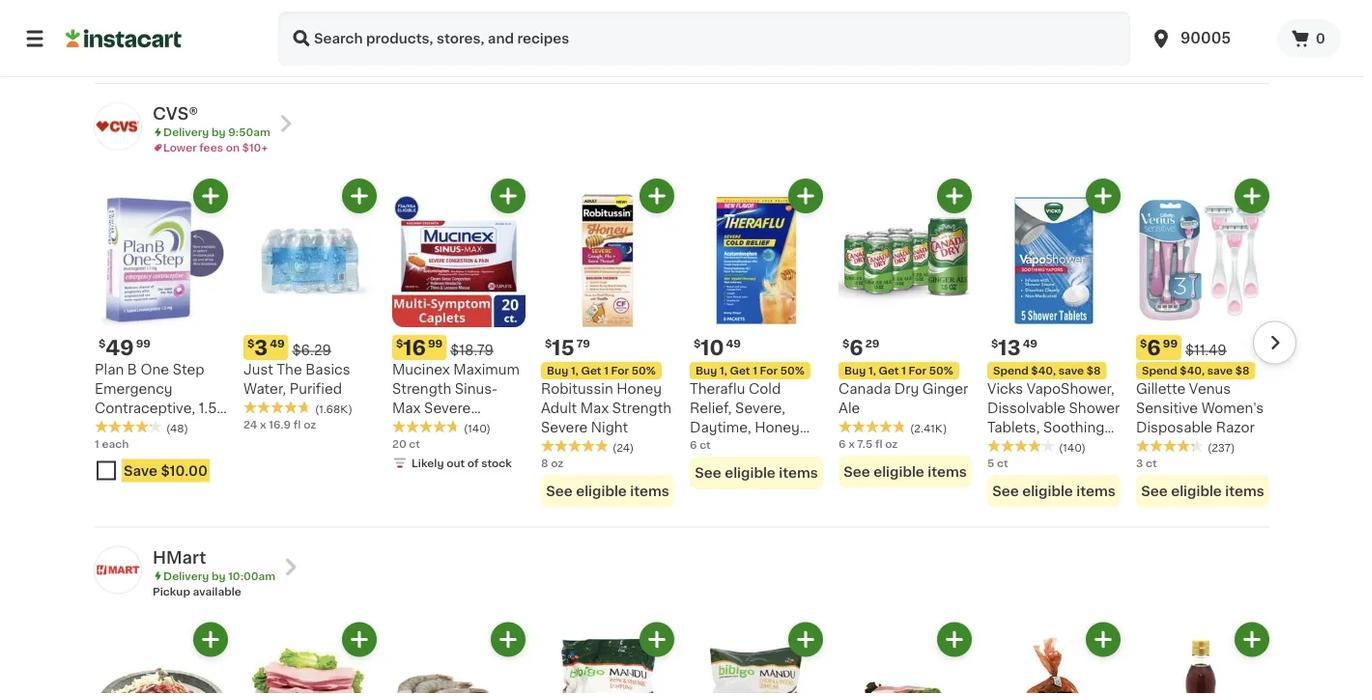 Task type: describe. For each thing, give the bounding box(es) containing it.
tablets,
[[988, 421, 1040, 435]]

delivery by 9:50am
[[163, 127, 270, 138]]

16
[[403, 338, 426, 358]]

spend $40, save $8 for venus
[[1142, 366, 1250, 376]]

lower fees on $10+
[[163, 142, 268, 153]]

(48)
[[166, 423, 188, 434]]

$ for $ 10 49
[[694, 339, 701, 349]]

pickup
[[153, 586, 190, 597]]

buy for 6
[[845, 366, 866, 376]]

49 for 13
[[1023, 339, 1038, 349]]

3 ct
[[1136, 458, 1157, 468]]

gillette
[[1136, 382, 1186, 396]]

mucinex maximum strength sinus- max severe congestion relief caplets, clears sinus & nasal congestion
[[392, 363, 520, 493]]

medicated
[[1022, 440, 1095, 454]]

$ 6 99
[[1140, 338, 1178, 358]]

relief,
[[690, 402, 732, 415]]

disposable
[[1136, 421, 1213, 435]]

clears
[[452, 440, 496, 454]]

1.5
[[199, 402, 217, 415]]

non-
[[988, 440, 1022, 454]]

90005 button
[[1138, 12, 1278, 66]]

in for second "many in stock" link from right
[[445, 14, 455, 24]]

$ 3 49
[[247, 338, 285, 358]]

buy 1, get 1 for 50% for 15
[[547, 366, 656, 376]]

$ for $ 6 99
[[1140, 339, 1147, 349]]

cvs®
[[153, 106, 198, 122]]

hmart
[[153, 550, 206, 566]]

29
[[866, 339, 880, 349]]

sinus-
[[455, 382, 498, 396]]

90005 button
[[1150, 12, 1266, 66]]

1, for 10
[[720, 366, 727, 376]]

severe,
[[735, 402, 786, 415]]

save $10.00
[[124, 464, 208, 478]]

8 oz
[[541, 458, 564, 468]]

50% for 6
[[929, 366, 954, 376]]

$8 for venus
[[1236, 366, 1250, 376]]

delivery by 10:00am
[[163, 571, 276, 582]]

99 for 16
[[428, 339, 443, 349]]

vicks
[[988, 382, 1024, 396]]

50% for 15
[[632, 366, 656, 376]]

get for 15
[[581, 366, 602, 376]]

24
[[244, 419, 257, 430]]

lower
[[163, 142, 197, 153]]

90005
[[1181, 31, 1231, 45]]

just the basics water, purified
[[244, 363, 350, 396]]

6 left 7.5
[[839, 439, 846, 449]]

ct for tablets,
[[997, 458, 1008, 468]]

1, for 6
[[869, 366, 876, 376]]

6 ct
[[690, 440, 711, 451]]

get for 6
[[879, 366, 899, 376]]

product group containing 13
[[988, 179, 1121, 508]]

venus
[[1189, 382, 1231, 396]]

b
[[127, 363, 137, 377]]

by for cvs®
[[212, 127, 226, 138]]

contraceptive,
[[95, 402, 195, 415]]

fl for 6
[[875, 439, 883, 449]]

1 for 15
[[604, 366, 609, 376]]

many in stock for second "many in stock" link
[[1007, 14, 1083, 24]]

canada dry ginger ale
[[839, 382, 968, 415]]

2 congestion from the top
[[392, 479, 472, 493]]

1 each
[[95, 439, 129, 449]]

5 ct
[[988, 458, 1008, 468]]

6 x 7.5 fl oz
[[839, 439, 898, 449]]

buy 1, get 1 for 50% for 10
[[696, 366, 805, 376]]

9:50am
[[228, 127, 270, 138]]

(140) for 13
[[1059, 442, 1086, 453]]

item carousel region
[[68, 179, 1297, 519]]

many for second "many in stock" link
[[1007, 14, 1038, 24]]

20
[[392, 439, 407, 449]]

ct for disposable
[[1146, 458, 1157, 468]]

emergency
[[95, 382, 173, 396]]

available
[[193, 586, 241, 597]]

cold
[[749, 382, 781, 396]]

$18.79
[[451, 344, 494, 357]]

buy 1, get 1 for 50% for 6
[[845, 366, 954, 376]]

1 horizontal spatial 3
[[1136, 458, 1143, 468]]

$6.99 original price: $11.49 element
[[1136, 335, 1270, 360]]

on
[[226, 142, 240, 153]]

relief
[[475, 421, 514, 435]]

save for venus
[[1208, 366, 1233, 376]]

$11.49
[[1186, 344, 1227, 357]]

stock inside item carousel region
[[481, 458, 512, 468]]

spend for gillette
[[1142, 366, 1178, 376]]

$16.99 original price: $18.79 element
[[392, 335, 526, 360]]

stock for second "many in stock" link from right
[[457, 14, 488, 24]]

tablet
[[124, 421, 165, 435]]

water,
[[244, 382, 286, 396]]

soothing
[[1044, 421, 1105, 435]]

mucinex
[[392, 363, 450, 377]]

sinus
[[392, 460, 429, 473]]

max inside robitussin honey adult max strength severe night
[[581, 402, 609, 415]]

24 x 16.9 fl oz
[[244, 419, 316, 430]]

13
[[999, 338, 1021, 358]]

pickup available
[[153, 586, 241, 597]]

strength inside mucinex maximum strength sinus- max severe congestion relief caplets, clears sinus & nasal congestion
[[392, 382, 451, 396]]

15
[[552, 338, 575, 358]]

1 for 10
[[753, 366, 757, 376]]

each
[[102, 439, 129, 449]]

Search field
[[278, 12, 1131, 66]]

plan b one step emergency contraceptive, 1.5 mg, tablet
[[95, 363, 217, 435]]

$ for $ 15 79
[[545, 339, 552, 349]]

$ 10 49
[[694, 338, 741, 358]]

many for second "many in stock" link from right
[[412, 14, 442, 24]]

theraflu
[[690, 382, 745, 396]]

dry
[[895, 382, 919, 396]]

99 for 49
[[136, 339, 151, 349]]

(237)
[[1208, 442, 1235, 453]]

of
[[467, 458, 479, 468]]

purified
[[290, 382, 342, 396]]

0
[[1316, 32, 1326, 45]]

likely out of stock
[[412, 458, 512, 468]]

canada
[[839, 382, 891, 396]]

(1.68k)
[[315, 404, 353, 414]]

get for 10
[[730, 366, 750, 376]]

$6.29
[[292, 344, 331, 357]]

$ for $ 6 29
[[843, 339, 850, 349]]

0 horizontal spatial 3
[[254, 338, 268, 358]]

gillette venus sensitive women's disposable razor
[[1136, 382, 1264, 435]]

ct for max
[[409, 439, 420, 449]]

stock for second "many in stock" link
[[1053, 14, 1083, 24]]



Task type: locate. For each thing, give the bounding box(es) containing it.
1 delivery from the top
[[163, 127, 209, 138]]

$8 up women's
[[1236, 366, 1250, 376]]

$8 for vaposhower,
[[1087, 366, 1101, 376]]

1 spend $40, save $8 from the left
[[993, 366, 1101, 376]]

spend inside product group
[[993, 366, 1029, 376]]

buy 1, get 1 for 50% up dry
[[845, 366, 954, 376]]

delivery up pickup available
[[163, 571, 209, 582]]

1 $8 from the left
[[1087, 366, 1101, 376]]

1 horizontal spatial get
[[730, 366, 750, 376]]

1 many from the left
[[412, 14, 442, 24]]

oz down (1.68k)
[[304, 419, 316, 430]]

$ up plan
[[99, 339, 106, 349]]

1, up robitussin
[[571, 366, 579, 376]]

product group containing 3
[[244, 179, 377, 432]]

fees
[[199, 142, 223, 153]]

2 vertical spatial oz
[[551, 458, 564, 468]]

$ inside $ 6 99
[[1140, 339, 1147, 349]]

0 horizontal spatial severe
[[424, 402, 471, 415]]

0 vertical spatial strength
[[392, 382, 451, 396]]

oz
[[304, 419, 316, 430], [885, 439, 898, 449], [551, 458, 564, 468]]

vapors
[[988, 460, 1035, 473]]

0 horizontal spatial (140)
[[464, 423, 491, 434]]

ale
[[839, 402, 860, 415]]

$ 16 99
[[396, 338, 443, 358]]

0 horizontal spatial many
[[412, 14, 442, 24]]

by for hmart
[[212, 571, 226, 582]]

strength down "mucinex" at the bottom left
[[392, 382, 451, 396]]

0 horizontal spatial $40,
[[1031, 366, 1056, 376]]

1 vertical spatial congestion
[[392, 479, 472, 493]]

$ inside $ 10 49
[[694, 339, 701, 349]]

hmart image
[[95, 547, 141, 594]]

fl right 7.5
[[875, 439, 883, 449]]

oz right 7.5
[[885, 439, 898, 449]]

0 horizontal spatial $8
[[1087, 366, 1101, 376]]

1 save from the left
[[1059, 366, 1084, 376]]

2 horizontal spatial for
[[909, 366, 927, 376]]

(140) for 16
[[464, 423, 491, 434]]

0 vertical spatial ginger
[[923, 382, 968, 396]]

1 vertical spatial oz
[[885, 439, 898, 449]]

1 horizontal spatial 1,
[[720, 366, 727, 376]]

$40, for venus
[[1180, 366, 1205, 376]]

cvs® image
[[95, 103, 141, 150]]

spend up gillette
[[1142, 366, 1178, 376]]

7.5
[[857, 439, 873, 449]]

in for second "many in stock" link
[[1040, 14, 1050, 24]]

0 vertical spatial x
[[260, 419, 266, 430]]

1 horizontal spatial spend $40, save $8
[[1142, 366, 1250, 376]]

2 delivery from the top
[[163, 571, 209, 582]]

1 vertical spatial delivery
[[163, 571, 209, 582]]

daytime,
[[690, 421, 751, 435]]

2 many from the left
[[1007, 14, 1038, 24]]

for up robitussin honey adult max strength severe night
[[611, 366, 629, 376]]

$ for $ 16 99
[[396, 339, 403, 349]]

$ up theraflu
[[694, 339, 701, 349]]

★★★★★
[[244, 401, 311, 415], [244, 401, 311, 415], [95, 420, 162, 434], [95, 420, 162, 434], [392, 420, 460, 434], [392, 420, 460, 434], [839, 420, 906, 434], [839, 420, 906, 434], [541, 440, 609, 453], [541, 440, 609, 453], [988, 440, 1055, 453], [988, 440, 1055, 453], [1136, 440, 1204, 453], [1136, 440, 1204, 453]]

1 horizontal spatial max
[[581, 402, 609, 415]]

2 many in stock from the left
[[1007, 14, 1083, 24]]

10
[[701, 338, 724, 358]]

(2.41k)
[[910, 423, 947, 434]]

0 horizontal spatial 99
[[136, 339, 151, 349]]

$ up "mucinex" at the bottom left
[[396, 339, 403, 349]]

product group containing 16
[[392, 179, 526, 493]]

3 99 from the left
[[1163, 339, 1178, 349]]

buy 1, get 1 for 50% up cold
[[696, 366, 805, 376]]

buy down 15
[[547, 366, 568, 376]]

$ up just
[[247, 339, 254, 349]]

0 horizontal spatial in
[[445, 14, 455, 24]]

1 for 6
[[902, 366, 906, 376]]

1 in from the left
[[445, 14, 455, 24]]

$ 15 79
[[545, 338, 590, 358]]

congestion up the caplets,
[[392, 421, 472, 435]]

0 vertical spatial honey
[[617, 382, 662, 396]]

fl
[[294, 419, 301, 430], [875, 439, 883, 449]]

just
[[244, 363, 273, 377]]

ginger down "daytime," on the bottom of the page
[[690, 440, 736, 454]]

$ inside $ 13 49
[[991, 339, 999, 349]]

3 down disposable
[[1136, 458, 1143, 468]]

49 for 10
[[726, 339, 741, 349]]

x
[[260, 419, 266, 430], [849, 439, 855, 449]]

49 inside $ 10 49
[[726, 339, 741, 349]]

plan
[[95, 363, 124, 377]]

49 up the
[[270, 339, 285, 349]]

ginger inside "canada dry ginger ale"
[[923, 382, 968, 396]]

caplets,
[[392, 440, 449, 454]]

3 1, from the left
[[869, 366, 876, 376]]

2 buy from the left
[[696, 366, 717, 376]]

99 left $11.49
[[1163, 339, 1178, 349]]

6 down "daytime," on the bottom of the page
[[690, 440, 697, 451]]

oz for 6
[[885, 439, 898, 449]]

1 horizontal spatial (140)
[[1059, 442, 1086, 453]]

1 many in stock link from the left
[[392, 0, 526, 27]]

2 for from the left
[[760, 366, 778, 376]]

0 vertical spatial congestion
[[392, 421, 472, 435]]

strength inside robitussin honey adult max strength severe night
[[613, 402, 672, 415]]

delivery
[[163, 127, 209, 138], [163, 571, 209, 582]]

6 inside 'element'
[[1147, 338, 1161, 358]]

3 50% from the left
[[929, 366, 954, 376]]

1
[[604, 366, 609, 376], [753, 366, 757, 376], [902, 366, 906, 376], [95, 439, 99, 449]]

1 by from the top
[[212, 127, 226, 138]]

0 vertical spatial by
[[212, 127, 226, 138]]

20 ct
[[392, 439, 420, 449]]

$ 6 29
[[843, 338, 880, 358]]

$
[[99, 339, 106, 349], [247, 339, 254, 349], [396, 339, 403, 349], [545, 339, 552, 349], [694, 339, 701, 349], [843, 339, 850, 349], [991, 339, 999, 349], [1140, 339, 1147, 349]]

0 vertical spatial 3
[[254, 338, 268, 358]]

save for vaposhower,
[[1059, 366, 1084, 376]]

6 up gillette
[[1147, 338, 1161, 358]]

buy 1, get 1 for 50% up robitussin
[[547, 366, 656, 376]]

1 horizontal spatial fl
[[875, 439, 883, 449]]

0 vertical spatial (140)
[[464, 423, 491, 434]]

1 horizontal spatial strength
[[613, 402, 672, 415]]

women's
[[1202, 402, 1264, 415]]

fl right 16.9
[[294, 419, 301, 430]]

1 vertical spatial (140)
[[1059, 442, 1086, 453]]

product group
[[95, 0, 228, 64], [392, 0, 526, 64], [988, 0, 1121, 64], [95, 179, 228, 490], [244, 179, 377, 432], [392, 179, 526, 493], [541, 179, 674, 508], [690, 179, 823, 490], [839, 179, 972, 488], [988, 179, 1121, 508], [1136, 179, 1270, 508], [95, 623, 228, 695], [244, 623, 377, 695], [392, 623, 526, 695], [541, 623, 674, 695], [690, 623, 823, 695], [839, 623, 972, 695], [988, 623, 1121, 695], [1136, 623, 1270, 695]]

$40, up vaposhower, on the bottom right
[[1031, 366, 1056, 376]]

many
[[412, 14, 442, 24], [1007, 14, 1038, 24]]

likely
[[412, 458, 444, 468]]

items
[[779, 3, 818, 17], [184, 40, 223, 54], [481, 40, 521, 54], [1226, 40, 1265, 54], [928, 465, 967, 479], [779, 467, 818, 480], [630, 484, 669, 498], [1077, 484, 1116, 498], [1226, 484, 1265, 498]]

severe inside mucinex maximum strength sinus- max severe congestion relief caplets, clears sinus & nasal congestion
[[424, 402, 471, 415]]

1 vertical spatial by
[[212, 571, 226, 582]]

3 get from the left
[[879, 366, 899, 376]]

99 for 6
[[1163, 339, 1178, 349]]

$ inside $ 3 49
[[247, 339, 254, 349]]

the
[[277, 363, 302, 377]]

honey
[[617, 382, 662, 396], [755, 421, 800, 435]]

1 up dry
[[902, 366, 906, 376]]

0 horizontal spatial buy
[[547, 366, 568, 376]]

maximum
[[453, 363, 520, 377]]

honey inside 'theraflu cold relief, severe, daytime, honey ginger'
[[755, 421, 800, 435]]

x for 3
[[260, 419, 266, 430]]

0 horizontal spatial for
[[611, 366, 629, 376]]

buy
[[547, 366, 568, 376], [696, 366, 717, 376], [845, 366, 866, 376]]

1 horizontal spatial spend
[[1142, 366, 1178, 376]]

buy 1, get 1 for 50%
[[547, 366, 656, 376], [696, 366, 805, 376], [845, 366, 954, 376]]

nasal
[[447, 460, 485, 473]]

1 vertical spatial honey
[[755, 421, 800, 435]]

1 50% from the left
[[632, 366, 656, 376]]

1 99 from the left
[[136, 339, 151, 349]]

product group containing 10
[[690, 179, 823, 490]]

0 horizontal spatial honey
[[617, 382, 662, 396]]

1 horizontal spatial $40,
[[1180, 366, 1205, 376]]

1 for from the left
[[611, 366, 629, 376]]

$ inside '$ 16 99'
[[396, 339, 403, 349]]

by
[[212, 127, 226, 138], [212, 571, 226, 582]]

2 $8 from the left
[[1236, 366, 1250, 376]]

3 $ from the left
[[396, 339, 403, 349]]

50% up robitussin honey adult max strength severe night
[[632, 366, 656, 376]]

spend for vicks
[[993, 366, 1029, 376]]

3 buy 1, get 1 for 50% from the left
[[845, 366, 954, 376]]

49 inside $ 3 49
[[270, 339, 285, 349]]

basics
[[306, 363, 350, 377]]

severe inside robitussin honey adult max strength severe night
[[541, 421, 588, 435]]

6 $ from the left
[[843, 339, 850, 349]]

for for 15
[[611, 366, 629, 376]]

2 horizontal spatial 50%
[[929, 366, 954, 376]]

79
[[577, 339, 590, 349]]

2 get from the left
[[730, 366, 750, 376]]

x inside product group
[[260, 419, 266, 430]]

for up dry
[[909, 366, 927, 376]]

delivery for hmart
[[163, 571, 209, 582]]

1, up 'canada'
[[869, 366, 876, 376]]

buy up 'canada'
[[845, 366, 866, 376]]

max
[[392, 402, 421, 415], [581, 402, 609, 415]]

save up venus
[[1208, 366, 1233, 376]]

$10.00
[[161, 464, 208, 478]]

0 horizontal spatial many in stock
[[412, 14, 488, 24]]

product group containing 49
[[95, 179, 228, 490]]

see eligible items button
[[690, 0, 823, 26], [95, 31, 228, 64], [392, 31, 526, 64], [1136, 31, 1270, 64], [839, 455, 972, 488], [690, 457, 823, 490], [541, 475, 674, 508], [988, 475, 1121, 508], [1136, 475, 1270, 508]]

5 $ from the left
[[694, 339, 701, 349]]

99 inside '$ 16 99'
[[428, 339, 443, 349]]

(24)
[[613, 442, 634, 453]]

0 vertical spatial severe
[[424, 402, 471, 415]]

2 $ from the left
[[247, 339, 254, 349]]

2 spend $40, save $8 from the left
[[1142, 366, 1250, 376]]

spend $40, save $8 down $11.49
[[1142, 366, 1250, 376]]

(140)
[[464, 423, 491, 434], [1059, 442, 1086, 453]]

1 horizontal spatial save
[[1208, 366, 1233, 376]]

1 vertical spatial strength
[[613, 402, 672, 415]]

x left 7.5
[[849, 439, 855, 449]]

2 horizontal spatial get
[[879, 366, 899, 376]]

save up vaposhower, on the bottom right
[[1059, 366, 1084, 376]]

x right 24
[[260, 419, 266, 430]]

dissolvable
[[988, 402, 1066, 415]]

product group containing many in stock
[[988, 0, 1121, 64]]

$ for $ 3 49
[[247, 339, 254, 349]]

honey up night
[[617, 382, 662, 396]]

by up the available on the left of the page
[[212, 571, 226, 582]]

severe down adult
[[541, 421, 588, 435]]

2 by from the top
[[212, 571, 226, 582]]

$ inside $ 6 29
[[843, 339, 850, 349]]

0 horizontal spatial oz
[[304, 419, 316, 430]]

get
[[581, 366, 602, 376], [730, 366, 750, 376], [879, 366, 899, 376]]

0 horizontal spatial ginger
[[690, 440, 736, 454]]

1 horizontal spatial buy
[[696, 366, 717, 376]]

1 horizontal spatial in
[[1040, 14, 1050, 24]]

0 horizontal spatial max
[[392, 402, 421, 415]]

ct right 20
[[409, 439, 420, 449]]

for for 6
[[909, 366, 927, 376]]

$ inside '$ 15 79'
[[545, 339, 552, 349]]

mg,
[[95, 421, 120, 435]]

2 50% from the left
[[781, 366, 805, 376]]

2 $40, from the left
[[1180, 366, 1205, 376]]

6 left "29" in the right of the page
[[850, 338, 864, 358]]

1 horizontal spatial many in stock
[[1007, 14, 1083, 24]]

(140) down soothing
[[1059, 442, 1086, 453]]

1 up cold
[[753, 366, 757, 376]]

50% up "canada dry ginger ale"
[[929, 366, 954, 376]]

honey down severe,
[[755, 421, 800, 435]]

0 horizontal spatial x
[[260, 419, 266, 430]]

1 horizontal spatial $8
[[1236, 366, 1250, 376]]

$3.49 original price: $6.29 element
[[244, 335, 377, 360]]

1 horizontal spatial x
[[849, 439, 855, 449]]

ginger right dry
[[923, 382, 968, 396]]

2 buy 1, get 1 for 50% from the left
[[696, 366, 805, 376]]

49
[[106, 338, 134, 358], [270, 339, 285, 349], [726, 339, 741, 349], [1023, 339, 1038, 349]]

$10+
[[242, 142, 268, 153]]

1 vertical spatial x
[[849, 439, 855, 449]]

0 horizontal spatial 1,
[[571, 366, 579, 376]]

3 for from the left
[[909, 366, 927, 376]]

1 horizontal spatial 50%
[[781, 366, 805, 376]]

spend $40, save $8 for vaposhower,
[[993, 366, 1101, 376]]

1 up robitussin
[[604, 366, 609, 376]]

0 horizontal spatial spend $40, save $8
[[993, 366, 1101, 376]]

ct right 5
[[997, 458, 1008, 468]]

oz right 8
[[551, 458, 564, 468]]

max up the 20 ct
[[392, 402, 421, 415]]

$8
[[1087, 366, 1101, 376], [1236, 366, 1250, 376]]

get up robitussin
[[581, 366, 602, 376]]

severe for 15
[[541, 421, 588, 435]]

2 max from the left
[[581, 402, 609, 415]]

many in stock for second "many in stock" link from right
[[412, 14, 488, 24]]

congestion down &
[[392, 479, 472, 493]]

ct down disposable
[[1146, 458, 1157, 468]]

1 congestion from the top
[[392, 421, 472, 435]]

robitussin
[[541, 382, 613, 396]]

1 vertical spatial fl
[[875, 439, 883, 449]]

2 spend from the left
[[1142, 366, 1178, 376]]

2 save from the left
[[1208, 366, 1233, 376]]

adult
[[541, 402, 577, 415]]

get up dry
[[879, 366, 899, 376]]

1, for 15
[[571, 366, 579, 376]]

for up cold
[[760, 366, 778, 376]]

1 horizontal spatial oz
[[551, 458, 564, 468]]

severe
[[424, 402, 471, 415], [541, 421, 588, 435]]

stock
[[457, 14, 488, 24], [1053, 14, 1083, 24], [481, 458, 512, 468]]

honey inside robitussin honey adult max strength severe night
[[617, 382, 662, 396]]

1 horizontal spatial many in stock link
[[988, 0, 1121, 27]]

8
[[541, 458, 548, 468]]

add image
[[199, 184, 223, 208], [347, 184, 372, 208], [794, 184, 818, 208], [1240, 184, 1264, 208], [199, 628, 223, 652], [496, 628, 520, 652], [794, 628, 818, 652], [943, 628, 967, 652], [1091, 628, 1116, 652]]

1 vertical spatial severe
[[541, 421, 588, 435]]

1 buy 1, get 1 for 50% from the left
[[547, 366, 656, 376]]

1 horizontal spatial buy 1, get 1 for 50%
[[696, 366, 805, 376]]

1 horizontal spatial ginger
[[923, 382, 968, 396]]

x for 6
[[849, 439, 855, 449]]

1 horizontal spatial many
[[1007, 14, 1038, 24]]

add image
[[496, 184, 520, 208], [645, 184, 669, 208], [943, 184, 967, 208], [1091, 184, 1116, 208], [347, 628, 372, 652], [645, 628, 669, 652], [1240, 628, 1264, 652]]

7 $ from the left
[[991, 339, 999, 349]]

2 horizontal spatial oz
[[885, 439, 898, 449]]

2 1, from the left
[[720, 366, 727, 376]]

$40, for vaposhower,
[[1031, 366, 1056, 376]]

2 in from the left
[[1040, 14, 1050, 24]]

max inside mucinex maximum strength sinus- max severe congestion relief caplets, clears sinus & nasal congestion
[[392, 402, 421, 415]]

2 horizontal spatial 99
[[1163, 339, 1178, 349]]

50% up cold
[[781, 366, 805, 376]]

out
[[447, 458, 465, 468]]

99 inside $ 49 99
[[136, 339, 151, 349]]

$ for $ 13 49
[[991, 339, 999, 349]]

49 inside $ 13 49
[[1023, 339, 1038, 349]]

1 horizontal spatial severe
[[541, 421, 588, 435]]

1 horizontal spatial honey
[[755, 421, 800, 435]]

1 spend from the left
[[993, 366, 1029, 376]]

$ left "29" in the right of the page
[[843, 339, 850, 349]]

$ up the vicks on the right of page
[[991, 339, 999, 349]]

spend
[[993, 366, 1029, 376], [1142, 366, 1178, 376]]

3 buy from the left
[[845, 366, 866, 376]]

1 $40, from the left
[[1031, 366, 1056, 376]]

99 right 16
[[428, 339, 443, 349]]

0 vertical spatial oz
[[304, 419, 316, 430]]

1 get from the left
[[581, 366, 602, 376]]

0 horizontal spatial 50%
[[632, 366, 656, 376]]

$40, inside product group
[[1031, 366, 1056, 376]]

see
[[695, 3, 722, 17], [100, 40, 126, 54], [397, 40, 424, 54], [1142, 40, 1168, 54], [844, 465, 870, 479], [695, 467, 722, 480], [546, 484, 573, 498], [993, 484, 1019, 498], [1142, 484, 1168, 498]]

severe for 16
[[424, 402, 471, 415]]

delivery for cvs®
[[163, 127, 209, 138]]

2 many in stock link from the left
[[988, 0, 1121, 27]]

1, up theraflu
[[720, 366, 727, 376]]

0 button
[[1278, 19, 1341, 58]]

see eligible items
[[695, 3, 818, 17], [100, 40, 223, 54], [397, 40, 521, 54], [1142, 40, 1265, 54], [844, 465, 967, 479], [695, 467, 818, 480], [546, 484, 669, 498], [993, 484, 1116, 498], [1142, 484, 1265, 498]]

product group containing 15
[[541, 179, 674, 508]]

buy for 10
[[696, 366, 717, 376]]

buy for 15
[[547, 366, 568, 376]]

0 horizontal spatial strength
[[392, 382, 451, 396]]

vicks vaposhower, dissolvable shower tablets, soothing non-medicated vapors
[[988, 382, 1120, 473]]

$ for $ 49 99
[[99, 339, 106, 349]]

instacart logo image
[[66, 27, 182, 50]]

ginger inside 'theraflu cold relief, severe, daytime, honey ginger'
[[690, 440, 736, 454]]

theraflu cold relief, severe, daytime, honey ginger
[[690, 382, 800, 454]]

save $10.00 button
[[95, 455, 228, 490]]

1 vertical spatial ginger
[[690, 440, 736, 454]]

0 horizontal spatial save
[[1059, 366, 1084, 376]]

max up night
[[581, 402, 609, 415]]

0 horizontal spatial many in stock link
[[392, 0, 526, 27]]

0 vertical spatial fl
[[294, 419, 301, 430]]

99 inside $ 6 99
[[1163, 339, 1178, 349]]

fl for 3
[[294, 419, 301, 430]]

16.9
[[269, 419, 291, 430]]

strength
[[392, 382, 451, 396], [613, 402, 672, 415]]

by up 'lower fees on $10+'
[[212, 127, 226, 138]]

1 $ from the left
[[99, 339, 106, 349]]

0 vertical spatial delivery
[[163, 127, 209, 138]]

2 horizontal spatial buy 1, get 1 for 50%
[[845, 366, 954, 376]]

night
[[591, 421, 628, 435]]

1 buy from the left
[[547, 366, 568, 376]]

save
[[124, 464, 157, 478]]

1 horizontal spatial for
[[760, 366, 778, 376]]

shower
[[1069, 402, 1120, 415]]

0 horizontal spatial spend
[[993, 366, 1029, 376]]

oz for 3
[[304, 419, 316, 430]]

3 up just
[[254, 338, 268, 358]]

get up theraflu
[[730, 366, 750, 376]]

$ up gillette
[[1140, 339, 1147, 349]]

49 right '10'
[[726, 339, 741, 349]]

2 horizontal spatial buy
[[845, 366, 866, 376]]

$ 13 49
[[991, 338, 1038, 358]]

ct down "daytime," on the bottom of the page
[[700, 440, 711, 451]]

8 $ from the left
[[1140, 339, 1147, 349]]

5
[[988, 458, 995, 468]]

strength up night
[[613, 402, 672, 415]]

$40, down $11.49
[[1180, 366, 1205, 376]]

buy up theraflu
[[696, 366, 717, 376]]

$ inside $ 49 99
[[99, 339, 106, 349]]

one
[[141, 363, 169, 377]]

99 up b
[[136, 339, 151, 349]]

4 $ from the left
[[545, 339, 552, 349]]

congestion
[[392, 421, 472, 435], [392, 479, 472, 493]]

49 for 3
[[270, 339, 285, 349]]

1 max from the left
[[392, 402, 421, 415]]

1 left each at the left bottom
[[95, 439, 99, 449]]

None search field
[[278, 12, 1131, 66]]

for for 10
[[760, 366, 778, 376]]

(140) up clears
[[464, 423, 491, 434]]

49 up plan
[[106, 338, 134, 358]]

1 many in stock from the left
[[412, 14, 488, 24]]

robitussin honey adult max strength severe night
[[541, 382, 672, 435]]

0 horizontal spatial fl
[[294, 419, 301, 430]]

delivery up lower
[[163, 127, 209, 138]]

1 vertical spatial 3
[[1136, 458, 1143, 468]]

0 horizontal spatial get
[[581, 366, 602, 376]]

50% for 10
[[781, 366, 805, 376]]

$ left 79
[[545, 339, 552, 349]]

49 right 13
[[1023, 339, 1038, 349]]

2 99 from the left
[[428, 339, 443, 349]]

spend $40, save $8 up vaposhower, on the bottom right
[[993, 366, 1101, 376]]

$8 up vaposhower, on the bottom right
[[1087, 366, 1101, 376]]

spend up the vicks on the right of page
[[993, 366, 1029, 376]]

6
[[850, 338, 864, 358], [1147, 338, 1161, 358], [839, 439, 846, 449], [690, 440, 697, 451]]

severe down sinus-
[[424, 402, 471, 415]]

1 1, from the left
[[571, 366, 579, 376]]

1 horizontal spatial 99
[[428, 339, 443, 349]]

2 horizontal spatial 1,
[[869, 366, 876, 376]]

0 horizontal spatial buy 1, get 1 for 50%
[[547, 366, 656, 376]]



Task type: vqa. For each thing, say whether or not it's contained in the screenshot.
"Get" to the middle
yes



